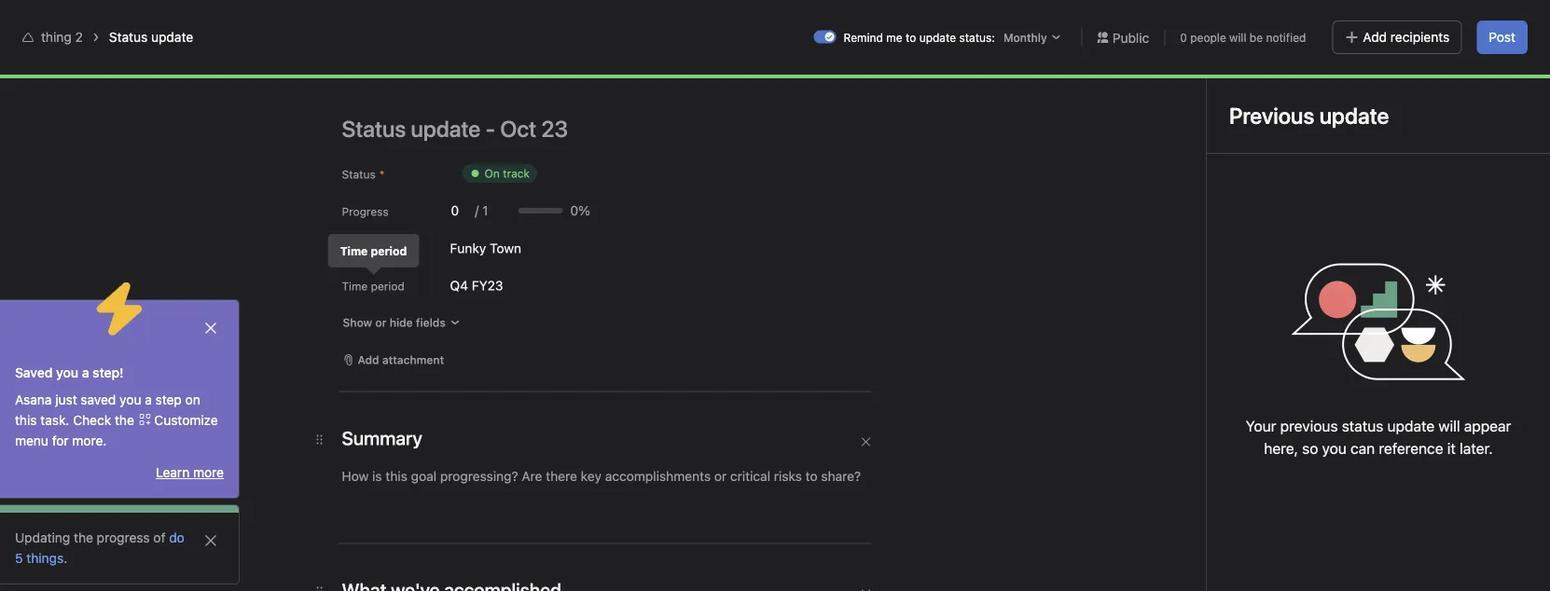 Task type: vqa. For each thing, say whether or not it's contained in the screenshot.
the topmost Time
yes



Task type: locate. For each thing, give the bounding box(es) containing it.
time period down progress
[[340, 244, 407, 258]]

things right goals
[[478, 58, 515, 74]]

workspace
[[328, 58, 393, 74]]

post
[[1490, 29, 1516, 45]]

projects element
[[0, 297, 224, 394]]

my
[[306, 58, 324, 74], [49, 337, 67, 353]]

/
[[475, 203, 479, 218]]

period down time period tooltip
[[371, 280, 405, 293]]

status for status update
[[109, 29, 148, 45]]

/ 1
[[475, 203, 488, 218]]

1 vertical spatial period
[[371, 280, 405, 293]]

or
[[376, 316, 387, 329]]

0 vertical spatial what's
[[1277, 16, 1314, 29]]

update for your previous status update will appear here, so you can reference it later.
[[1388, 418, 1435, 435]]

status left '*'
[[342, 168, 376, 181]]

q4
[[450, 278, 468, 293]]

0%
[[571, 203, 591, 218]]

0 horizontal spatial what's
[[471, 234, 531, 256]]

time period tooltip
[[329, 235, 418, 272]]

town
[[490, 241, 522, 256]]

what's down 1
[[471, 234, 531, 256]]

my first portfolio link
[[11, 330, 213, 360]]

1 vertical spatial my
[[49, 337, 67, 353]]

things inside the do 5 things
[[26, 551, 64, 566]]

1 vertical spatial you
[[120, 392, 141, 408]]

on inside popup button
[[485, 167, 500, 180]]

0 horizontal spatial a
[[82, 365, 89, 381]]

0 horizontal spatial add
[[358, 354, 379, 367]]

0 horizontal spatial will
[[1230, 31, 1247, 44]]

1 vertical spatial will
[[1439, 418, 1461, 435]]

0 vertical spatial status
[[109, 29, 148, 45]]

time down progress
[[340, 244, 368, 258]]

add for add billing info
[[1402, 16, 1423, 29]]

2 horizontal spatial add
[[1402, 16, 1423, 29]]

the up invite
[[74, 530, 93, 546]]

2 horizontal spatial you
[[1323, 440, 1347, 458]]

funky
[[450, 241, 486, 256]]

set a custom due date button
[[1087, 526, 1217, 545]]

description document
[[460, 510, 1023, 563]]

in
[[1317, 16, 1327, 29]]

time up show
[[342, 280, 368, 293]]

0 vertical spatial on
[[485, 167, 500, 180]]

a left step! at the bottom left of page
[[82, 365, 89, 381]]

projects button
[[0, 302, 73, 325]]

1 vertical spatial status
[[342, 168, 376, 181]]

1 vertical spatial a
[[145, 392, 152, 408]]

5 right goals
[[466, 58, 474, 74]]

my workspace goals link
[[306, 56, 429, 77]]

what's
[[1277, 16, 1314, 29], [471, 234, 531, 256]]

0 vertical spatial time
[[340, 244, 368, 258]]

1 horizontal spatial do 5 things link
[[447, 56, 515, 77]]

you up 'just' in the left bottom of the page
[[56, 365, 78, 381]]

1 horizontal spatial the
[[115, 413, 134, 428]]

more.
[[72, 433, 107, 449]]

0 vertical spatial period
[[371, 244, 407, 258]]

asana just saved you a step on this task. check the
[[15, 392, 200, 428]]

do inside the do 5 things
[[169, 530, 185, 546]]

do 5 things
[[447, 58, 515, 74], [15, 530, 185, 566]]

my for my first portfolio
[[49, 337, 67, 353]]

1 horizontal spatial do 5 things
[[447, 58, 515, 74]]

a inside button
[[1113, 529, 1119, 542]]

post button
[[1477, 21, 1528, 54]]

your
[[1246, 418, 1277, 435]]

track
[[503, 167, 530, 180], [519, 279, 550, 294]]

add inside popup button
[[358, 354, 379, 367]]

1 vertical spatial what's
[[471, 234, 531, 256]]

update right the to
[[920, 31, 957, 44]]

track inside button
[[519, 279, 550, 294]]

this goal
[[1146, 238, 1217, 260]]

0 vertical spatial the
[[115, 413, 134, 428]]

0 vertical spatial a
[[82, 365, 89, 381]]

1 vertical spatial track
[[519, 279, 550, 294]]

1 vertical spatial do
[[169, 530, 185, 546]]

remove section image
[[861, 437, 872, 448], [861, 589, 872, 592]]

plan
[[196, 367, 222, 383]]

a inside asana just saved you a step on this task. check the
[[145, 392, 152, 408]]

0 vertical spatial things
[[478, 58, 515, 74]]

2 vertical spatial you
[[1323, 440, 1347, 458]]

my workspace goals
[[306, 58, 429, 74]]

on inside button
[[498, 279, 516, 294]]

list box
[[555, 7, 1003, 37]]

will inside your previous status update will appear here, so you can reference it later.
[[1439, 418, 1461, 435]]

thing 2
[[41, 29, 83, 45]]

about
[[1091, 238, 1142, 260]]

0 vertical spatial do 5 things
[[447, 58, 515, 74]]

my inside projects element
[[49, 337, 67, 353]]

5 down 'updating'
[[15, 551, 23, 566]]

2 horizontal spatial update
[[1388, 418, 1435, 435]]

status up home link
[[109, 29, 148, 45]]

a left step
[[145, 392, 152, 408]]

2
[[75, 29, 83, 45]]

the right check
[[115, 413, 134, 428]]

menu
[[15, 433, 48, 449]]

things down 'updating'
[[26, 551, 64, 566]]

what's inside what's in my trial? button
[[1277, 16, 1314, 29]]

1 horizontal spatial 5
[[466, 58, 474, 74]]

add up add recipients
[[1402, 16, 1423, 29]]

1 period from the top
[[371, 244, 407, 258]]

about this goal
[[1091, 238, 1217, 260]]

1 vertical spatial on
[[498, 279, 516, 294]]

period inside tooltip
[[371, 244, 407, 258]]

5 inside the do 5 things
[[15, 551, 23, 566]]

cross-
[[49, 367, 87, 383]]

time period down time period tooltip
[[342, 280, 405, 293]]

update up reference
[[1388, 418, 1435, 435]]

0 vertical spatial you
[[56, 365, 78, 381]]

on track up 1
[[485, 167, 530, 180]]

previous
[[1281, 418, 1339, 435]]

period
[[371, 244, 407, 258], [371, 280, 405, 293]]

do
[[447, 58, 463, 74], [169, 530, 185, 546]]

1 vertical spatial the
[[74, 530, 93, 546]]

0 horizontal spatial update
[[151, 29, 193, 45]]

a right the set
[[1113, 529, 1119, 542]]

invite button
[[18, 551, 98, 584]]

first
[[70, 337, 94, 353]]

owner
[[342, 243, 377, 256]]

you right so at the right bottom of the page
[[1323, 440, 1347, 458]]

invite
[[52, 559, 86, 575]]

0 vertical spatial do
[[447, 58, 463, 74]]

will left 'be' on the top of page
[[1230, 31, 1247, 44]]

0 vertical spatial time period
[[340, 244, 407, 258]]

1 horizontal spatial my
[[306, 58, 324, 74]]

my left first
[[49, 337, 67, 353]]

1 vertical spatial remove section image
[[861, 589, 872, 592]]

on track down town on the top left
[[498, 279, 550, 294]]

5
[[466, 58, 474, 74], [15, 551, 23, 566]]

1 vertical spatial time period
[[342, 280, 405, 293]]

public
[[1113, 30, 1150, 45]]

due
[[1165, 529, 1186, 542]]

0 vertical spatial my
[[306, 58, 324, 74]]

1 horizontal spatial a
[[145, 392, 152, 408]]

0 horizontal spatial do 5 things link
[[15, 530, 185, 566]]

time period inside tooltip
[[340, 244, 407, 258]]

fields
[[416, 316, 446, 329]]

2 remove section image from the top
[[861, 589, 872, 592]]

0 vertical spatial will
[[1230, 31, 1247, 44]]

1 horizontal spatial what's
[[1277, 16, 1314, 29]]

0 vertical spatial track
[[503, 167, 530, 180]]

1 horizontal spatial you
[[120, 392, 141, 408]]

update
[[151, 29, 193, 45], [920, 31, 957, 44], [1388, 418, 1435, 435]]

1 horizontal spatial update
[[920, 31, 957, 44]]

0 horizontal spatial my
[[49, 337, 67, 353]]

0 horizontal spatial the
[[74, 530, 93, 546]]

updating
[[15, 530, 70, 546]]

2 vertical spatial a
[[1113, 529, 1119, 542]]

monthly
[[1004, 31, 1048, 44]]

1 vertical spatial 5
[[15, 551, 23, 566]]

just
[[55, 392, 77, 408]]

check
[[73, 413, 111, 428]]

1 vertical spatial on track
[[498, 279, 550, 294]]

funky town
[[450, 241, 522, 256]]

what's up notified
[[1277, 16, 1314, 29]]

home link
[[11, 57, 213, 87]]

27 days left
[[1196, 22, 1258, 35]]

date
[[1189, 529, 1213, 542]]

do 5 things link
[[447, 56, 515, 77], [15, 530, 185, 566]]

update inside your previous status update will appear here, so you can reference it later.
[[1388, 418, 1435, 435]]

switch
[[814, 30, 837, 43]]

0 horizontal spatial 5
[[15, 551, 23, 566]]

close toast image
[[203, 321, 218, 336]]

track inside popup button
[[503, 167, 530, 180]]

0 vertical spatial remove section image
[[861, 437, 872, 448]]

on
[[485, 167, 500, 180], [498, 279, 516, 294]]

do right of
[[169, 530, 185, 546]]

on up 1
[[485, 167, 500, 180]]

update up home link
[[151, 29, 193, 45]]

my up thing 2
[[306, 58, 324, 74]]

appear
[[1465, 418, 1512, 435]]

0 horizontal spatial things
[[26, 551, 64, 566]]

for
[[52, 433, 69, 449]]

saved
[[81, 392, 116, 408]]

saved you a step!
[[15, 365, 124, 381]]

1 horizontal spatial add
[[1364, 29, 1388, 45]]

2 horizontal spatial a
[[1113, 529, 1119, 542]]

1 horizontal spatial status
[[342, 168, 376, 181]]

0 horizontal spatial status
[[109, 29, 148, 45]]

this
[[15, 413, 37, 428]]

add down trial?
[[1364, 29, 1388, 45]]

what's in my trial? button
[[1269, 9, 1383, 35]]

you down cross-functional project plan
[[120, 392, 141, 408]]

1 vertical spatial do 5 things
[[15, 530, 185, 566]]

do right goals
[[447, 58, 463, 74]]

you
[[56, 365, 78, 381], [120, 392, 141, 408], [1323, 440, 1347, 458]]

1 remove section image from the top
[[861, 437, 872, 448]]

set a custom due date
[[1092, 529, 1213, 542]]

1 vertical spatial things
[[26, 551, 64, 566]]

on down town on the top left
[[498, 279, 516, 294]]

me
[[887, 31, 903, 44]]

0 horizontal spatial do
[[169, 530, 185, 546]]

share button
[[1466, 66, 1528, 92]]

add attachment
[[358, 354, 444, 367]]

period down progress
[[371, 244, 407, 258]]

you inside asana just saved you a step on this task. check the
[[120, 392, 141, 408]]

add down show
[[358, 354, 379, 367]]

0 vertical spatial on track
[[485, 167, 530, 180]]

1 horizontal spatial will
[[1439, 418, 1461, 435]]

will up the 'it' in the bottom right of the page
[[1439, 418, 1461, 435]]

1 horizontal spatial things
[[478, 58, 515, 74]]



Task type: describe. For each thing, give the bounding box(es) containing it.
27
[[1196, 22, 1210, 35]]

0 vertical spatial 5
[[466, 58, 474, 74]]

description
[[471, 477, 551, 495]]

time inside tooltip
[[340, 244, 368, 258]]

what's for what's in my trial?
[[1277, 16, 1314, 29]]

functional
[[87, 367, 147, 383]]

on
[[185, 392, 200, 408]]

to
[[906, 31, 917, 44]]

saved
[[15, 365, 53, 381]]

remind me to update status:
[[844, 31, 996, 44]]

0
[[1181, 31, 1188, 44]]

remove section image for what we've accomplished text field
[[861, 589, 872, 592]]

my for my workspace goals
[[306, 58, 324, 74]]

2 period from the top
[[371, 280, 405, 293]]

so
[[1303, 440, 1319, 458]]

Goal name text field
[[456, 143, 1319, 210]]

Section title text field
[[342, 426, 423, 452]]

my first portfolio
[[49, 337, 148, 353]]

0 horizontal spatial do 5 things
[[15, 530, 185, 566]]

home
[[49, 64, 84, 79]]

1 vertical spatial time
[[342, 280, 368, 293]]

thing
[[41, 29, 72, 45]]

remove section image for summary text field
[[861, 437, 872, 448]]

info
[[1461, 16, 1481, 29]]

on track inside button
[[498, 279, 550, 294]]

cross-functional project plan
[[49, 367, 222, 383]]

what's in my trial?
[[1277, 16, 1374, 29]]

learn more link
[[156, 465, 224, 481]]

0 horizontal spatial you
[[56, 365, 78, 381]]

progress
[[342, 205, 389, 218]]

customize menu for more.
[[15, 413, 218, 449]]

trial?
[[1349, 16, 1374, 29]]

learn
[[156, 465, 190, 481]]

status:
[[960, 31, 996, 44]]

monthly button
[[999, 28, 1067, 47]]

0 text field
[[439, 194, 471, 228]]

status update
[[109, 29, 193, 45]]

0 people will be notified
[[1181, 31, 1307, 44]]

show or hide fields button
[[335, 310, 469, 336]]

custom
[[1122, 529, 1162, 542]]

step!
[[93, 365, 124, 381]]

ft
[[1439, 73, 1453, 86]]

project
[[150, 367, 193, 383]]

people
[[1191, 31, 1227, 44]]

on track button
[[471, 270, 562, 303]]

the inside asana just saved you a step on this task. check the
[[115, 413, 134, 428]]

task.
[[40, 413, 69, 428]]

more
[[193, 465, 224, 481]]

attachment
[[382, 354, 444, 367]]

here,
[[1265, 440, 1299, 458]]

add billing info button
[[1394, 9, 1489, 35]]

previous update
[[1230, 103, 1390, 129]]

share
[[1490, 73, 1520, 86]]

1 horizontal spatial do
[[447, 58, 463, 74]]

Title of update text field
[[342, 108, 902, 149]]

on track inside popup button
[[485, 167, 530, 180]]

1 vertical spatial do 5 things link
[[15, 530, 185, 566]]

step
[[155, 392, 182, 408]]

add recipients button
[[1333, 21, 1463, 54]]

status for status *
[[342, 168, 376, 181]]

customize
[[154, 413, 218, 428]]

on track button
[[450, 157, 550, 190]]

what's for what's the status?
[[471, 234, 531, 256]]

recipients
[[1391, 29, 1450, 45]]

thing 2 link
[[41, 29, 83, 45]]

remind
[[844, 31, 884, 44]]

progress
[[97, 530, 150, 546]]

projects
[[22, 306, 73, 321]]

days
[[1213, 22, 1237, 35]]

updating the progress of
[[15, 530, 169, 546]]

you inside your previous status update will appear here, so you can reference it later.
[[1323, 440, 1347, 458]]

update for remind me to update status:
[[920, 31, 957, 44]]

what's the status?
[[471, 234, 628, 256]]

learn more
[[156, 465, 224, 481]]

0 vertical spatial do 5 things link
[[447, 56, 515, 77]]

of
[[153, 530, 166, 546]]

add attachment button
[[335, 347, 453, 373]]

notified
[[1267, 31, 1307, 44]]

be
[[1250, 31, 1264, 44]]

add for add attachment
[[358, 354, 379, 367]]

fy23
[[472, 278, 503, 293]]

my
[[1330, 16, 1345, 29]]

show
[[343, 316, 372, 329]]

show or hide fields
[[343, 316, 446, 329]]

add for add recipients
[[1364, 29, 1388, 45]]

.
[[64, 551, 67, 566]]

portfolio
[[97, 337, 148, 353]]

close image
[[203, 534, 218, 549]]

your previous status update will appear here, so you can reference it later.
[[1246, 418, 1512, 458]]

reference
[[1380, 440, 1444, 458]]

hide
[[390, 316, 413, 329]]

goals
[[396, 58, 429, 74]]

insights element
[[0, 170, 224, 297]]

cross-functional project plan link
[[11, 360, 222, 390]]

status
[[1343, 418, 1384, 435]]

ft button
[[1433, 66, 1459, 92]]

*
[[380, 168, 385, 181]]

it
[[1448, 440, 1457, 458]]

Section title text field
[[342, 578, 562, 592]]

thing 2
[[306, 78, 364, 100]]



